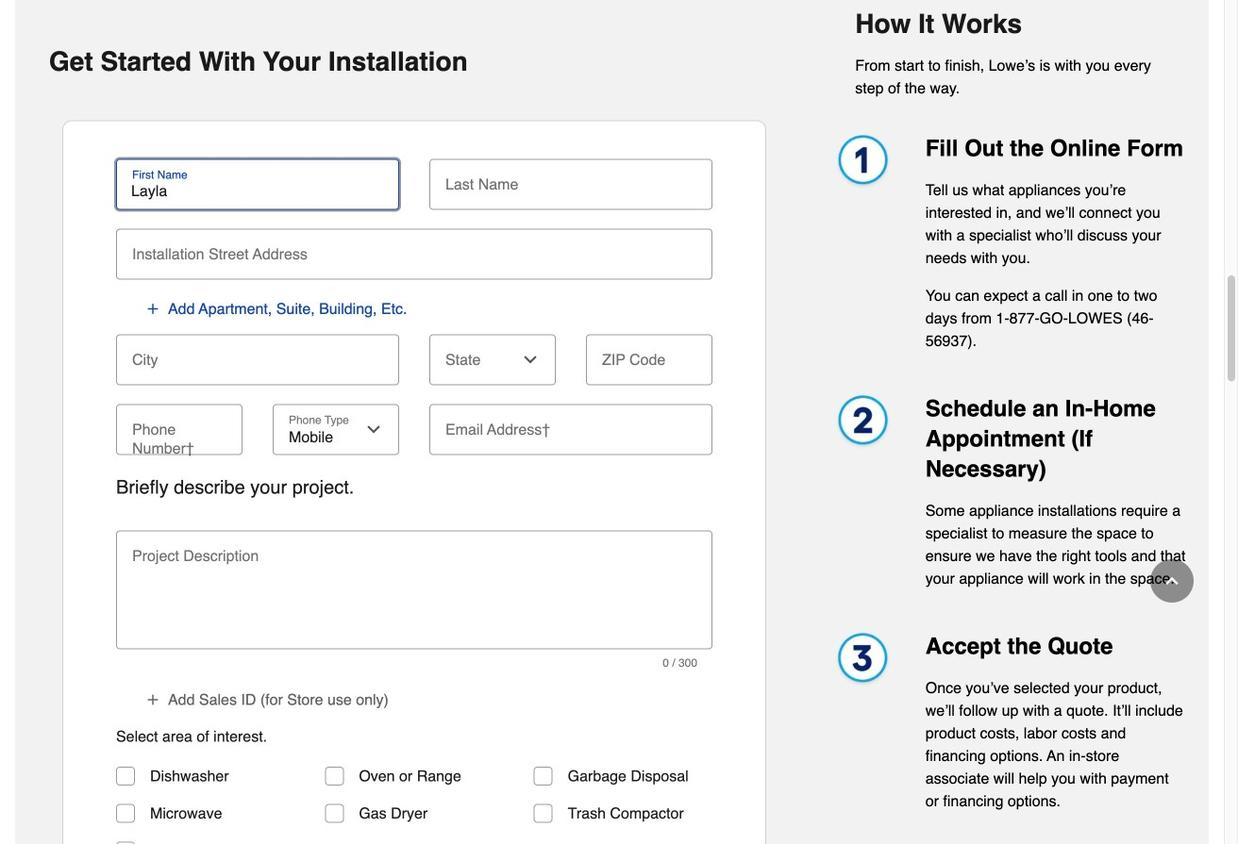 Task type: describe. For each thing, give the bounding box(es) containing it.
scroll to top element
[[1151, 560, 1194, 603]]

city text field
[[124, 335, 392, 376]]

projectDescription text field
[[124, 557, 705, 640]]

plus image
[[145, 301, 160, 317]]

address1 text field
[[124, 229, 705, 270]]

LastName text field
[[437, 159, 705, 200]]



Task type: locate. For each thing, give the bounding box(es) containing it.
an icon of a number two. image
[[829, 394, 896, 453]]

plus image
[[145, 693, 160, 708]]

phoneNumber text field
[[124, 404, 235, 446]]

emailAddress text field
[[437, 404, 705, 446]]

FirstName text field
[[124, 182, 392, 200]]

an icon of a number one. image
[[829, 133, 896, 193]]

an icon of a number three. image
[[829, 632, 896, 691]]

chevron up image
[[1163, 572, 1182, 591]]

zipcode text field
[[594, 335, 705, 376]]



Task type: vqa. For each thing, say whether or not it's contained in the screenshot.
Lastname TEXT FIELD
yes



